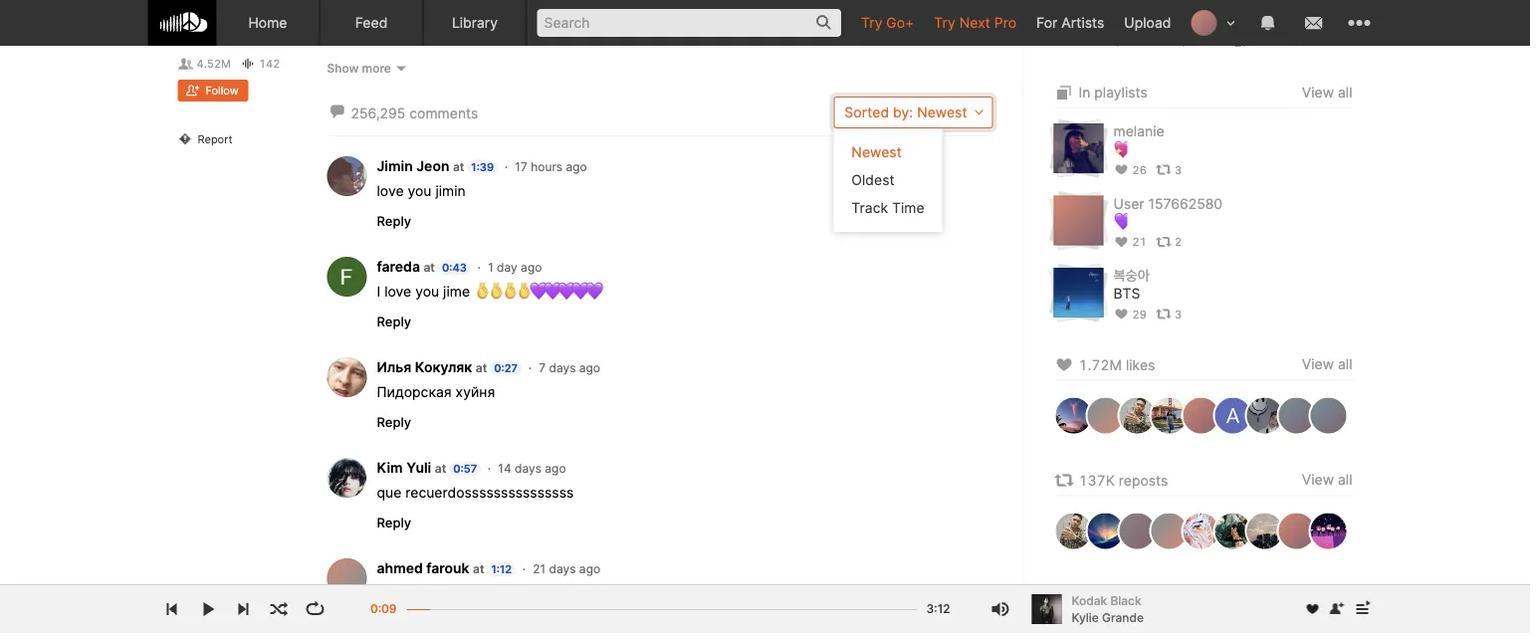 Task type: vqa. For each thing, say whether or not it's contained in the screenshot.


Task type: locate. For each thing, give the bounding box(es) containing it.
view all up monalisablink's avatar element
[[1302, 356, 1353, 373]]

ago inside ahmed farouk at 1:12 · 21 days ago
[[579, 562, 600, 576]]

of
[[1293, 13, 1306, 30]]

ago for love you jimin
[[566, 160, 587, 174]]

user 51432162's avatar element
[[1149, 511, 1189, 551]]

0 vertical spatial days
[[549, 361, 576, 375]]

at left 1:12 link
[[473, 562, 484, 576]]

ahmed
[[377, 560, 423, 577]]

try
[[861, 14, 883, 31], [934, 14, 956, 31]]

3 all from the top
[[1338, 472, 1353, 489]]

i love you jime 🫰🫰🫰🫰💜💜💜💜💜
[[377, 283, 599, 300]]

1
[[488, 260, 494, 275]]

ago right the 7
[[579, 361, 600, 375]]

playlist stats element up 157662580 in the right top of the page
[[1114, 159, 1353, 181]]

3 link right 29
[[1156, 307, 1182, 320]]

1 vertical spatial view
[[1302, 356, 1334, 373]]

1 vertical spatial playlist stats element
[[1114, 231, 1353, 253]]

류효원's avatar element
[[1277, 511, 1317, 551]]

4 reply link from the top
[[377, 515, 411, 530]]

· inside 'kim yuli at 0:57 · 14 days ago'
[[488, 461, 491, 476]]

all for 137k reposts
[[1338, 472, 1353, 489]]

library link
[[424, 0, 527, 46]]

go+
[[886, 14, 914, 31]]

0:43
[[442, 261, 467, 274]]

0 vertical spatial pdogg
[[432, 52, 475, 69]]

newest
[[917, 104, 967, 121], [852, 144, 902, 161]]

kylie
[[1072, 610, 1099, 625]]

1 3 link from the top
[[1156, 163, 1182, 176]]

fareda
[[377, 258, 420, 275]]

ahmed farouk link
[[377, 560, 470, 577]]

4 reply from the top
[[377, 515, 411, 530]]

reply link down "пидорская"
[[377, 414, 411, 430]]

2 3 link from the top
[[1156, 307, 1182, 320]]

hours
[[531, 160, 563, 174]]

21 link
[[1114, 235, 1147, 248]]

view up monalisablink's avatar element
[[1302, 356, 1334, 373]]

2 view from the top
[[1302, 356, 1334, 373]]

reply link for love
[[377, 615, 411, 631]]

3 link right 26
[[1156, 163, 1182, 176]]

3:12
[[926, 602, 950, 616]]

- right editing
[[422, 52, 428, 69]]

3 reply from the top
[[377, 414, 411, 429]]

2 playlist stats element from the top
[[1114, 231, 1353, 253]]

0 horizontal spatial 21
[[533, 562, 546, 576]]

0 vertical spatial playlist stats element
[[1114, 159, 1353, 181]]

reply link down the love you jimin
[[377, 213, 411, 229]]

mobile
[[1076, 587, 1120, 604]]

days
[[549, 361, 576, 375], [515, 461, 542, 476], [549, 562, 576, 576]]

· inside илья кокуляк at 0:27 · 7 days ago
[[528, 361, 532, 375]]

0 horizontal spatial try
[[861, 14, 883, 31]]

feed
[[355, 14, 388, 31]]

1 horizontal spatial 21
[[1133, 235, 1147, 248]]

21 right 1:12 link
[[533, 562, 546, 576]]

all up monalisablink's avatar element
[[1338, 356, 1353, 373]]

bounce
[[535, 52, 584, 69], [573, 72, 622, 89], [592, 111, 641, 128]]

17
[[515, 160, 527, 174]]

at for yuli
[[435, 461, 446, 476]]

playlist stats element for user 157662580 💜
[[1114, 231, 1353, 253]]

3 playlist stats element from the top
[[1114, 303, 1353, 325]]

ago inside 'kim yuli at 0:57 · 14 days ago'
[[545, 461, 566, 476]]

2 try from the left
[[934, 14, 956, 31]]

reply link for love
[[377, 213, 411, 229]]

· left 17
[[505, 160, 508, 174]]

view for likes
[[1302, 356, 1334, 373]]

reply down "пидорская"
[[377, 414, 411, 429]]

ago right 14
[[545, 461, 566, 476]]

playlist stats element containing 21
[[1114, 231, 1353, 253]]

0:57 link
[[449, 461, 481, 476]]

at left 0:27 link
[[476, 361, 487, 375]]

5 reply from the top
[[377, 615, 411, 631]]

bts link up 4.52m link
[[178, 30, 205, 48]]

@
[[479, 52, 492, 69], [516, 72, 529, 89], [367, 91, 380, 108], [536, 111, 549, 128]]

rabbit
[[448, 3, 490, 20]]

phong anh's avatar element down repost 'icon'
[[1054, 511, 1094, 551]]

at inside ahmed farouk at 1:12 · 21 days ago
[[473, 562, 484, 576]]

newest right by:
[[917, 104, 967, 121]]

1:39
[[471, 161, 494, 174]]

slow
[[412, 3, 444, 20]]

1 horizontal spatial bts
[[1114, 285, 1141, 302]]

2 vertical spatial bounce
[[592, 111, 641, 128]]

0 vertical spatial phong anh's avatar element
[[1118, 396, 1157, 435]]

2 link
[[1156, 235, 1182, 248]]

1 horizontal spatial try
[[934, 14, 956, 31]]

phong anh's avatar element down likes
[[1118, 396, 1157, 435]]

monalisablink's avatar element
[[1309, 396, 1349, 435]]

kim yuli at 0:57 · 14 days ago
[[377, 459, 566, 476]]

newest up oldest
[[852, 144, 902, 161]]

days inside илья кокуляк at 0:27 · 7 days ago
[[549, 361, 576, 375]]

0 vertical spatial 3
[[1175, 163, 1182, 176]]

&
[[354, 111, 363, 128]]

you down the "jimin jeon" link
[[408, 182, 432, 199]]

илья кокуляк's avatar element
[[327, 357, 367, 397]]

илья кокуляк link
[[377, 359, 472, 376]]

bts up 4.52m link
[[178, 30, 205, 47]]

ago inside fareda at 0:43 · 1 day ago
[[521, 260, 542, 275]]

1 vertical spatial 3
[[1175, 307, 1182, 320]]

973k
[[1195, 36, 1223, 48]]

илья
[[377, 359, 412, 376]]

1 vertical spatial love
[[384, 283, 411, 300]]

reply for que
[[377, 515, 411, 530]]

try go+ link
[[851, 0, 924, 45]]

1 vertical spatial view all
[[1302, 356, 1353, 373]]

ahmed farouk's avatar element
[[327, 558, 367, 598]]

ago right day
[[521, 260, 542, 275]]

report
[[198, 133, 233, 146]]

ago right 1:12 link
[[579, 562, 600, 576]]

5 reply link from the top
[[377, 615, 411, 631]]

try left the go+
[[861, 14, 883, 31]]

you down ahmed farouk link
[[412, 585, 436, 602]]

try left next
[[934, 14, 956, 31]]

days inside 'kim yuli at 0:57 · 14 days ago'
[[515, 461, 542, 476]]

try for try next pro
[[934, 14, 956, 31]]

1 vertical spatial phong anh's avatar element
[[1054, 511, 1094, 551]]

library
[[452, 14, 498, 31]]

view all up pilar larico's avatar element
[[1302, 472, 1353, 489]]

engineer
[[398, 72, 455, 89], [417, 111, 475, 128]]

3 reply link from the top
[[377, 414, 411, 430]]

0 vertical spatial 21
[[1133, 235, 1147, 248]]

0 vertical spatial view
[[1302, 84, 1334, 101]]

3 up 157662580 in the right top of the page
[[1175, 163, 1182, 176]]

2 all from the top
[[1338, 356, 1353, 373]]

bts link down 복숭아
[[1114, 285, 1141, 303]]

· left the 1
[[477, 260, 481, 275]]

1 view all from the top
[[1302, 84, 1353, 101]]

at for farouk
[[473, 562, 484, 576]]

bts up 154k
[[1310, 13, 1337, 30]]

29 link
[[1114, 307, 1147, 320]]

-
[[371, 33, 377, 50], [422, 52, 428, 69], [459, 72, 466, 89], [479, 111, 485, 128]]

0 vertical spatial bts link
[[178, 30, 205, 48]]

0 vertical spatial all
[[1338, 84, 1353, 101]]

1 playlist stats element from the top
[[1114, 159, 1353, 181]]

view all for 1.72m likes
[[1302, 356, 1353, 373]]

- down feed
[[371, 33, 377, 50]]

ago inside jimin jeon at 1:39 · 17 hours ago
[[566, 160, 587, 174]]

jeon
[[416, 158, 449, 175]]

fareda link
[[377, 258, 420, 275]]

157662580
[[1148, 195, 1223, 212]]

0 vertical spatial you
[[408, 182, 432, 199]]

21
[[1133, 235, 1147, 248], [533, 562, 546, 576]]

reply link down i
[[377, 313, 411, 329]]

· right 1:12 link
[[522, 562, 526, 576]]

2 reply link from the top
[[377, 313, 411, 329]]

ago inside илья кокуляк at 0:27 · 7 days ago
[[579, 361, 600, 375]]

all for in playlists
[[1338, 84, 1353, 101]]

1 view from the top
[[1302, 84, 1334, 101]]

sorted by: newest
[[845, 104, 967, 121]]

guitar
[[327, 33, 367, 50]]

all down 154k
[[1338, 84, 1353, 101]]

0 vertical spatial engineer
[[398, 72, 455, 89]]

1 vertical spatial all
[[1338, 356, 1353, 373]]

try for try go+
[[861, 14, 883, 31]]

view for reposts
[[1302, 472, 1334, 489]]

3 for melanie 💖
[[1175, 163, 1182, 176]]

🫰🫰🫰🫰💜💜💜💜💜
[[474, 283, 599, 300]]

1.72m
[[1079, 356, 1122, 373]]

view all for 137k reposts
[[1302, 472, 1353, 489]]

view all down 154k
[[1302, 84, 1353, 101]]

master
[[367, 111, 413, 128]]

love down jimin at left
[[377, 182, 404, 199]]

at inside илья кокуляк at 0:27 · 7 days ago
[[476, 361, 487, 375]]

all
[[1338, 84, 1353, 101], [1338, 356, 1353, 373], [1338, 472, 1353, 489]]

bts forever's avatar element
[[1118, 511, 1157, 551]]

comment image
[[327, 102, 348, 123]]

by left slow
[[392, 3, 408, 20]]

show more
[[327, 61, 391, 75]]

·
[[505, 160, 508, 174], [477, 260, 481, 275], [528, 361, 532, 375], [488, 461, 491, 476], [522, 562, 526, 576]]

reply link for que
[[377, 515, 411, 530]]

love right i
[[384, 283, 411, 300]]

973k link
[[1176, 36, 1223, 48]]

reply for пидорская
[[377, 414, 411, 429]]

(cover)
[[1202, 13, 1249, 30]]

1 vertical spatial 3 link
[[1156, 307, 1182, 320]]

reply for love
[[377, 615, 411, 631]]

at
[[453, 160, 464, 174], [424, 260, 435, 275], [476, 361, 487, 375], [435, 461, 446, 476], [473, 562, 484, 576]]

1 3 from the top
[[1175, 163, 1182, 176]]

💜 link
[[1114, 213, 1128, 231]]

2 vertical spatial days
[[549, 562, 576, 576]]

2 vertical spatial view
[[1302, 472, 1334, 489]]

days right 14
[[515, 461, 542, 476]]

you left jime
[[415, 283, 439, 300]]

1 horizontal spatial newest
[[917, 104, 967, 121]]

playlist stats element containing 29
[[1114, 303, 1353, 325]]

3 right 29
[[1175, 307, 1182, 320]]

in playlists
[[1079, 84, 1148, 101]]

1 try from the left
[[861, 14, 883, 31]]

2 view all from the top
[[1302, 356, 1353, 373]]

73.4k
[[1251, 36, 1282, 48]]

reply link down 'que'
[[377, 515, 411, 530]]

1 vertical spatial bts link
[[1114, 285, 1141, 303]]

0:27 link
[[490, 361, 522, 376]]

0 horizontal spatial newest
[[852, 144, 902, 161]]

recording
[[327, 72, 394, 89]]

1 vertical spatial days
[[515, 461, 542, 476]]

21 left 2 link
[[1133, 235, 1147, 248]]

bob builder's avatar element
[[1191, 10, 1217, 36]]

21 inside playlist stats 'element'
[[1133, 235, 1147, 248]]

· left 14
[[488, 461, 491, 476]]

0:27
[[494, 362, 518, 375]]

days right the 7
[[549, 361, 576, 375]]

engineer down studio
[[417, 111, 475, 128]]

bts link
[[178, 30, 205, 48], [1114, 285, 1141, 303]]

1 reply link from the top
[[377, 213, 411, 229]]

reply down 'que'
[[377, 515, 411, 530]]

0 vertical spatial love
[[377, 182, 404, 199]]

0:09
[[370, 602, 397, 616]]

playlist stats element
[[1114, 159, 1353, 181], [1114, 231, 1353, 253], [1114, 303, 1353, 325]]

10000 hours (cover) by jk of bts element
[[1054, 0, 1104, 46]]

view up pilar larico's avatar element
[[1302, 472, 1334, 489]]

reply down love
[[377, 615, 411, 631]]

1 vertical spatial newest
[[852, 144, 902, 161]]

bts down 복숭아
[[1114, 285, 1141, 302]]

пидорская
[[377, 384, 452, 401]]

all up pilar larico's avatar element
[[1338, 472, 1353, 489]]

2 vertical spatial playlist stats element
[[1114, 303, 1353, 325]]

1 vertical spatial dogg
[[533, 72, 569, 89]]

1 vertical spatial 21
[[533, 562, 546, 576]]

0 horizontal spatial phong anh's avatar element
[[1054, 511, 1094, 551]]

1 vertical spatial pdogg
[[470, 72, 512, 89]]

3 link for melanie 💖
[[1156, 163, 1182, 176]]

2 reply from the top
[[377, 313, 411, 329]]

2 vertical spatial view all
[[1302, 472, 1353, 489]]

yuli
[[406, 459, 431, 476]]

you for jeon
[[408, 182, 432, 199]]

· left the 7
[[528, 361, 532, 375]]

try go+
[[861, 14, 914, 31]]

playlist stats element down 157662580 in the right top of the page
[[1114, 231, 1353, 253]]

fareda's avatar element
[[327, 257, 367, 296]]

arranged by slow rabbit
[[327, 3, 490, 20]]

· inside ahmed farouk at 1:12 · 21 days ago
[[522, 562, 526, 576]]

buzmakova02's avatar element
[[1213, 396, 1253, 435]]

2 vertical spatial all
[[1338, 472, 1353, 489]]

1 reply from the top
[[377, 213, 411, 228]]

10000 hours (cover) by jk of bts link
[[1114, 13, 1337, 31]]

reply down i
[[377, 313, 411, 329]]

at inside jimin jeon at 1:39 · 17 hours ago
[[453, 160, 464, 174]]

10000
[[1114, 13, 1155, 30]]

at left 0:43
[[424, 260, 435, 275]]

oldest
[[852, 172, 895, 188]]

at left 1:39 link at the left of page
[[453, 160, 464, 174]]

3 view all from the top
[[1302, 472, 1353, 489]]

engineer up hit
[[398, 72, 455, 89]]

reply down the love you jimin
[[377, 213, 411, 228]]

view down '154k' link
[[1302, 84, 1334, 101]]

кокуляк
[[415, 359, 472, 376]]

None search field
[[527, 0, 851, 45]]

days inside ahmed farouk at 1:12 · 21 days ago
[[549, 562, 576, 576]]

track time link
[[834, 194, 943, 222]]

at inside 'kim yuli at 0:57 · 14 days ago'
[[435, 461, 446, 476]]

comments
[[409, 105, 478, 122]]

2 3 from the top
[[1175, 307, 1182, 320]]

💖 element
[[1054, 124, 1104, 173]]

progress bar
[[407, 599, 916, 632]]

days for love you
[[549, 562, 576, 576]]

reply link down love
[[377, 615, 411, 631]]

arranged
[[327, 3, 388, 20]]

days right 1:12 link
[[549, 562, 576, 576]]

· inside jimin jeon at 1:39 · 17 hours ago
[[505, 160, 508, 174]]

hours
[[1159, 13, 1198, 30]]

2 vertical spatial you
[[412, 585, 436, 602]]

playlist stats element down 2
[[1114, 303, 1353, 325]]

4.52m
[[197, 57, 231, 70]]

hit
[[409, 91, 428, 108]]

phong anh's avatar element
[[1118, 396, 1157, 435], [1054, 511, 1094, 551]]

view all for in playlists
[[1302, 84, 1353, 101]]

at right yuli
[[435, 461, 446, 476]]

ago for que recuerdosssssssssssssss
[[545, 461, 566, 476]]

playlist stats element for 복숭아 bts
[[1114, 303, 1353, 325]]

by left jk
[[1252, 13, 1269, 30]]

1 all from the top
[[1338, 84, 1353, 101]]

3 view from the top
[[1302, 472, 1334, 489]]

report link
[[178, 132, 297, 154]]

playlist stats element containing 26
[[1114, 159, 1353, 181]]

0 vertical spatial view all
[[1302, 84, 1353, 101]]

by
[[392, 3, 408, 20], [1252, 13, 1269, 30]]

0 vertical spatial dogg
[[496, 52, 531, 69]]

0 vertical spatial 3 link
[[1156, 163, 1182, 176]]

ago right 'hours'
[[566, 160, 587, 174]]



Task type: describe. For each thing, give the bounding box(es) containing it.
andrea diaz's avatar element
[[1149, 396, 1189, 435]]

0 horizontal spatial by
[[392, 3, 408, 20]]

14
[[498, 461, 511, 476]]

jimin
[[377, 158, 413, 175]]

playlist stats element for melanie 💖
[[1114, 159, 1353, 181]]

2 horizontal spatial bts
[[1310, 13, 1337, 30]]

next
[[959, 14, 991, 31]]

reyhane yosefzadeh's avatar element
[[1277, 396, 1317, 435]]

154k
[[1310, 36, 1339, 48]]

user 565046136's avatar element
[[1086, 396, 1126, 435]]

reply link for пидорская
[[377, 414, 411, 430]]

at for кокуляк
[[476, 361, 487, 375]]

black
[[1111, 593, 1142, 608]]

set image
[[1054, 81, 1075, 105]]

· inside fareda at 0:43 · 1 day ago
[[477, 260, 481, 275]]

sentimeter's avatar element
[[1086, 511, 1126, 551]]

이태욱
[[381, 33, 417, 50]]

0 vertical spatial bounce
[[535, 52, 584, 69]]

3 for 복숭아 bts
[[1175, 307, 1182, 320]]

user
[[1114, 195, 1145, 212]]

try next pro
[[934, 14, 1017, 31]]

2 vertical spatial dogg
[[553, 111, 588, 128]]

all for 1.72m likes
[[1338, 356, 1353, 373]]

newest link
[[834, 138, 943, 166]]

pilar larico's avatar element
[[1309, 511, 1349, 551]]

go mobile
[[1054, 587, 1120, 604]]

reply link for i
[[377, 313, 411, 329]]

kylie grande element
[[1032, 594, 1062, 624]]

1 horizontal spatial by
[[1252, 13, 1269, 30]]

recuerdosssssssssssssss
[[405, 484, 574, 501]]

jimin jeon's avatar element
[[327, 156, 367, 196]]

cardoshi abu's avatar element
[[1054, 396, 1094, 435]]

1 vertical spatial you
[[415, 283, 439, 300]]

- right comments
[[479, 111, 485, 128]]

go
[[1054, 587, 1073, 604]]

7
[[539, 361, 546, 375]]

farouk
[[426, 560, 470, 577]]

Search search field
[[537, 9, 841, 37]]

хуйня
[[456, 384, 495, 401]]

0:43 link
[[438, 260, 471, 275]]

digital
[[327, 52, 368, 69]]

guitar - 이태욱 digital editing - pdogg @ dogg bounce recording engineer - pdogg @ dogg bounce 정우영 @ big hit studio mix & master engineer - pdogg @ dogg bounce
[[327, 33, 641, 128]]

· for кокуляк
[[528, 361, 532, 375]]

bts element
[[1054, 268, 1104, 318]]

💖
[[1114, 141, 1128, 158]]

💜 element
[[1054, 196, 1104, 245]]

인영 황's avatar element
[[1181, 396, 1221, 435]]

repost image
[[1054, 468, 1075, 492]]

bts inside '복숭아 bts'
[[1114, 285, 1141, 302]]

33.7m
[[1133, 36, 1167, 48]]

1 horizontal spatial bts link
[[1114, 285, 1141, 303]]

melanie link
[[1114, 123, 1165, 140]]

пидорская хуйня
[[377, 384, 495, 401]]

ago for love you
[[579, 562, 600, 576]]

susan carey's avatar element
[[1245, 396, 1285, 435]]

29
[[1133, 307, 1147, 320]]

feed link
[[320, 0, 424, 46]]

1:39 link
[[467, 160, 498, 175]]

for artists link
[[1027, 0, 1114, 45]]

kim yuli's avatar element
[[327, 458, 367, 498]]

melanie 💖
[[1114, 123, 1165, 158]]

kylie grande link
[[1072, 609, 1144, 627]]

복숭아 link
[[1114, 267, 1150, 284]]

at for jeon
[[453, 160, 464, 174]]

kim yuli link
[[377, 459, 431, 476]]

jimin
[[436, 182, 466, 199]]

- up studio
[[459, 72, 466, 89]]

· for farouk
[[522, 562, 526, 576]]

show more link
[[327, 60, 993, 76]]

oldest link
[[834, 166, 943, 194]]

💖 link
[[1114, 141, 1128, 159]]

илья кокуляк at 0:27 · 7 days ago
[[377, 359, 600, 376]]

user 157662580 link
[[1114, 195, 1223, 212]]

home
[[248, 14, 287, 31]]

10000 hours (cover) by jk of bts
[[1114, 13, 1337, 30]]

at inside fareda at 0:43 · 1 day ago
[[424, 260, 435, 275]]

likes
[[1126, 356, 1155, 373]]

que recuerdosssssssssssssss
[[377, 484, 574, 501]]

정우영
[[327, 91, 363, 108]]

3 link for 복숭아 bts
[[1156, 307, 1182, 320]]

artists
[[1061, 14, 1104, 31]]

reply for i
[[377, 313, 411, 329]]

1 horizontal spatial phong anh's avatar element
[[1118, 396, 1157, 435]]

☆'s avatar element
[[1181, 511, 1221, 551]]

0 horizontal spatial bts link
[[178, 30, 205, 48]]

pro
[[994, 14, 1017, 31]]

2 vertical spatial pdogg
[[489, 111, 532, 128]]

melanie
[[1114, 123, 1165, 140]]

1:12 link
[[487, 562, 516, 577]]

follow
[[206, 84, 239, 97]]

koungg's avatar element
[[1213, 511, 1253, 551]]

0 vertical spatial newest
[[917, 104, 967, 121]]

73.4k link
[[1232, 36, 1282, 48]]

like image
[[1054, 353, 1075, 377]]

ago for пидорская хуйня
[[579, 361, 600, 375]]

track stats element
[[1114, 31, 1353, 53]]

1:12
[[491, 563, 512, 576]]

jimin jeon at 1:39 · 17 hours ago
[[377, 158, 587, 175]]

ahmed farouk at 1:12 · 21 days ago
[[377, 560, 600, 577]]

show
[[327, 61, 359, 75]]

kodak
[[1072, 593, 1107, 608]]

· for yuli
[[488, 461, 491, 476]]

26
[[1133, 163, 1147, 176]]

in
[[1079, 84, 1091, 101]]

upload
[[1124, 14, 1171, 31]]

bts's avatar element
[[178, 0, 297, 24]]

big
[[384, 91, 405, 108]]

days for пидорская хуйня
[[549, 361, 576, 375]]

day
[[497, 260, 517, 275]]

1 vertical spatial bounce
[[573, 72, 622, 89]]

reply for love
[[377, 213, 411, 228]]

studio
[[432, 91, 474, 108]]

view for playlists
[[1302, 84, 1334, 101]]

21 inside ahmed farouk at 1:12 · 21 days ago
[[533, 562, 546, 576]]

142
[[259, 57, 280, 70]]

256,295
[[351, 105, 406, 122]]

for
[[1036, 14, 1058, 31]]

2
[[1175, 235, 1182, 248]]

try next pro link
[[924, 0, 1027, 45]]

jimin jeon link
[[377, 158, 449, 175]]

days for que recuerdosssssssssssssss
[[515, 461, 542, 476]]

137k reposts
[[1079, 472, 1168, 489]]

love you jimin
[[377, 182, 466, 199]]

next up image
[[1351, 597, 1374, 621]]

256,295 comments
[[351, 105, 478, 122]]

upload link
[[1114, 0, 1181, 45]]

· for jeon
[[505, 160, 508, 174]]

you for farouk
[[412, 585, 436, 602]]

26 link
[[1114, 163, 1147, 176]]

1 vertical spatial engineer
[[417, 111, 475, 128]]

0 horizontal spatial bts
[[178, 30, 205, 47]]

i07_ nam's avatar element
[[1245, 511, 1285, 551]]



